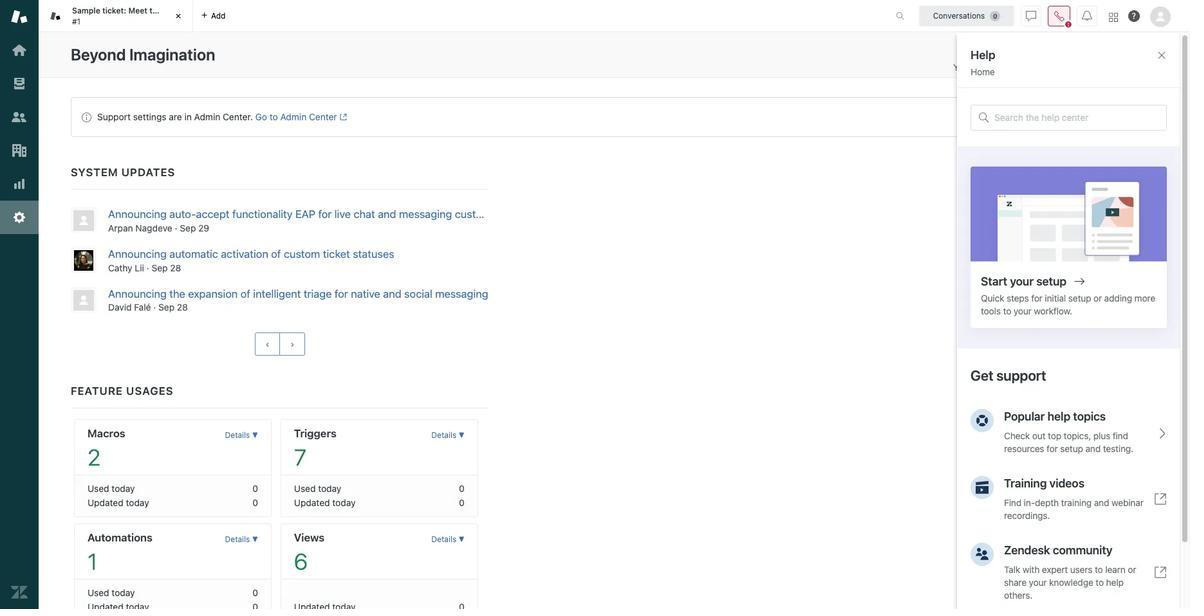 Task type: describe. For each thing, give the bounding box(es) containing it.
expansion
[[188, 288, 238, 300]]

the inside sample ticket: meet the ticket #1
[[150, 6, 162, 16]]

sep for the
[[158, 302, 175, 313]]

arpan
[[108, 223, 133, 234]]

used for 7
[[294, 484, 316, 495]]

›
[[291, 340, 295, 350]]

add
[[211, 11, 226, 20]]

go to admin center
[[255, 111, 337, 122]]

7
[[294, 445, 307, 471]]

0 horizontal spatial for
[[318, 208, 332, 221]]

announcing for announcing the expansion of intelligent triage for native and social messaging
[[108, 288, 167, 300]]

automations 1
[[88, 532, 153, 575]]

main element
[[0, 0, 39, 610]]

nagdeve
[[135, 223, 172, 234]]

admin image
[[11, 209, 28, 226]]

of for intelligent
[[241, 288, 250, 300]]

triage
[[304, 288, 332, 300]]

live
[[335, 208, 351, 221]]

▼ for 7
[[459, 431, 465, 441]]

updated today for 2
[[88, 498, 149, 509]]

today for 7
[[318, 484, 342, 495]]

close image
[[172, 10, 185, 23]]

social
[[404, 288, 433, 300]]

sample ticket: meet the ticket #1
[[72, 6, 185, 26]]

go
[[255, 111, 267, 122]]

beyondimaginationhelp your zendesk is hosted in
[[954, 47, 1088, 73]]

is
[[1013, 62, 1020, 73]]

conversations
[[933, 11, 985, 20]]

in inside status
[[184, 111, 192, 122]]

functionality
[[232, 208, 293, 221]]

support
[[97, 111, 131, 122]]

native
[[351, 288, 380, 300]]

today for 2
[[112, 484, 135, 495]]

1 vertical spatial ticket
[[323, 248, 350, 261]]

system
[[71, 166, 118, 179]]

organizations image
[[11, 142, 28, 159]]

cathy lii
[[108, 262, 144, 273]]

sep for automatic
[[152, 262, 168, 273]]

details ▼ for 6
[[432, 535, 465, 545]]

of for custom
[[271, 248, 281, 261]]

1 horizontal spatial the
[[169, 288, 185, 300]]

cathy
[[108, 262, 132, 273]]

updated today for 7
[[294, 498, 356, 509]]

views
[[294, 532, 325, 545]]

details for 2
[[225, 431, 250, 441]]

0 for 2
[[253, 484, 258, 495]]

28 for automatic
[[170, 262, 181, 273]]

falé
[[134, 302, 151, 313]]

button displays agent's chat status as invisible. image
[[1026, 11, 1037, 21]]

sep 28 for the
[[158, 302, 188, 313]]

tab containing sample ticket: meet the ticket
[[39, 0, 193, 32]]

david
[[108, 302, 132, 313]]

#1
[[72, 16, 81, 26]]

meet
[[128, 6, 147, 16]]

used today for 2
[[88, 484, 135, 495]]

macros 2
[[88, 428, 125, 471]]

announcing auto-accept functionality eap for live chat and messaging customers
[[108, 208, 507, 221]]

zendesk
[[975, 62, 1011, 73]]

status containing support settings are in admin center.
[[71, 97, 1149, 137]]

› button
[[280, 333, 305, 356]]

‹ button
[[255, 333, 280, 356]]

0 for 1
[[253, 588, 258, 599]]

center.
[[223, 111, 253, 122]]

28 for the
[[177, 302, 188, 313]]

(opens in a new tab) image
[[337, 114, 347, 121]]

used today for 1
[[88, 588, 135, 599]]

sep 29
[[180, 223, 209, 234]]

triggers 7
[[294, 428, 337, 471]]



Task type: locate. For each thing, give the bounding box(es) containing it.
updated today up automations
[[88, 498, 149, 509]]

chat
[[354, 208, 375, 221]]

updated for 7
[[294, 498, 330, 509]]

announcing up arpan nagdeve
[[108, 208, 167, 221]]

1 horizontal spatial updated
[[294, 498, 330, 509]]

announcing for announcing automatic activation of custom ticket statuses
[[108, 248, 167, 261]]

for right the triage
[[335, 288, 348, 300]]

admin right to
[[280, 111, 307, 122]]

3 announcing from the top
[[108, 288, 167, 300]]

and
[[378, 208, 396, 221], [383, 288, 402, 300]]

details ▼
[[225, 431, 258, 441], [432, 431, 465, 441], [225, 535, 258, 545], [432, 535, 465, 545]]

statuses
[[353, 248, 394, 261]]

eap
[[295, 208, 316, 221]]

1 vertical spatial for
[[335, 288, 348, 300]]

details for 7
[[432, 431, 457, 441]]

today
[[112, 484, 135, 495], [318, 484, 342, 495], [126, 498, 149, 509], [332, 498, 356, 509], [112, 588, 135, 599]]

used for 2
[[88, 484, 109, 495]]

announcing the expansion of intelligent triage for native and social messaging
[[108, 288, 488, 300]]

tabs tab list
[[39, 0, 883, 32]]

‹
[[266, 340, 270, 350]]

ticket right meet
[[164, 6, 185, 16]]

david falé
[[108, 302, 151, 313]]

2 vertical spatial sep
[[158, 302, 175, 313]]

0 for 7
[[459, 484, 465, 495]]

imagination
[[129, 45, 215, 64]]

1 vertical spatial and
[[383, 288, 402, 300]]

▼ for 1
[[252, 535, 258, 545]]

sep 28 for automatic
[[152, 262, 181, 273]]

0 horizontal spatial admin
[[194, 111, 220, 122]]

sep down auto-
[[180, 223, 196, 234]]

in right are
[[184, 111, 192, 122]]

arpan nagdeve
[[108, 223, 172, 234]]

0 vertical spatial of
[[271, 248, 281, 261]]

admin left center.
[[194, 111, 220, 122]]

system updates
[[71, 166, 175, 179]]

0 vertical spatial sep 28
[[152, 262, 181, 273]]

intelligent
[[253, 288, 301, 300]]

sep 28 right falé in the left of the page
[[158, 302, 188, 313]]

and right chat
[[378, 208, 396, 221]]

0 horizontal spatial updated
[[88, 498, 123, 509]]

updated up views
[[294, 498, 330, 509]]

0 vertical spatial the
[[150, 6, 162, 16]]

0 vertical spatial announcing
[[108, 208, 167, 221]]

1 vertical spatial in
[[184, 111, 192, 122]]

center
[[309, 111, 337, 122]]

usages
[[126, 385, 174, 398]]

29
[[198, 223, 209, 234]]

of
[[271, 248, 281, 261], [241, 288, 250, 300]]

0 vertical spatial 28
[[170, 262, 181, 273]]

sample
[[72, 6, 100, 16]]

views image
[[11, 75, 28, 92]]

activation
[[221, 248, 268, 261]]

the left 'expansion'
[[169, 288, 185, 300]]

zendesk image
[[11, 585, 28, 601]]

28 down automatic
[[170, 262, 181, 273]]

28 right falé in the left of the page
[[177, 302, 188, 313]]

triggers
[[294, 428, 337, 441]]

0
[[253, 484, 258, 495], [459, 484, 465, 495], [253, 498, 258, 509], [459, 498, 465, 509], [253, 588, 258, 599]]

6
[[294, 549, 308, 575]]

0 vertical spatial and
[[378, 208, 396, 221]]

1 updated from the left
[[88, 498, 123, 509]]

2 vertical spatial announcing
[[108, 288, 167, 300]]

ticket right custom
[[323, 248, 350, 261]]

1 horizontal spatial for
[[335, 288, 348, 300]]

sep 28
[[152, 262, 181, 273], [158, 302, 188, 313]]

and left social
[[383, 288, 402, 300]]

0 vertical spatial sep
[[180, 223, 196, 234]]

customers image
[[11, 109, 28, 126]]

and for native
[[383, 288, 402, 300]]

▼
[[252, 431, 258, 441], [459, 431, 465, 441], [252, 535, 258, 545], [459, 535, 465, 545]]

1 admin from the left
[[194, 111, 220, 122]]

announcing up lii
[[108, 248, 167, 261]]

1 horizontal spatial admin
[[280, 111, 307, 122]]

1 announcing from the top
[[108, 208, 167, 221]]

1 vertical spatial messaging
[[435, 288, 488, 300]]

details ▼ for 1
[[225, 535, 258, 545]]

sep
[[180, 223, 196, 234], [152, 262, 168, 273], [158, 302, 175, 313]]

details for 6
[[432, 535, 457, 545]]

details
[[225, 431, 250, 441], [432, 431, 457, 441], [225, 535, 250, 545], [432, 535, 457, 545]]

go to admin center link
[[255, 111, 347, 122]]

messaging right social
[[435, 288, 488, 300]]

auto-
[[169, 208, 196, 221]]

used today down 1
[[88, 588, 135, 599]]

1
[[88, 549, 97, 575]]

used today
[[88, 484, 135, 495], [294, 484, 342, 495], [88, 588, 135, 599]]

the right meet
[[150, 6, 162, 16]]

0 vertical spatial messaging
[[399, 208, 452, 221]]

ticket:
[[102, 6, 126, 16]]

beyondimaginationhelp
[[987, 47, 1088, 58]]

▼ for 2
[[252, 431, 258, 441]]

customers
[[455, 208, 507, 221]]

1 vertical spatial sep 28
[[158, 302, 188, 313]]

updated
[[88, 498, 123, 509], [294, 498, 330, 509]]

ticket inside sample ticket: meet the ticket #1
[[164, 6, 185, 16]]

sep right falé in the left of the page
[[158, 302, 175, 313]]

lii
[[135, 262, 144, 273]]

hosted
[[1022, 62, 1051, 73]]

2 admin from the left
[[280, 111, 307, 122]]

▼ for 6
[[459, 535, 465, 545]]

get started image
[[11, 42, 28, 59]]

used down 1
[[88, 588, 109, 599]]

announcing automatic activation of custom ticket statuses
[[108, 248, 394, 261]]

beyond imagination
[[71, 45, 215, 64]]

feature usages
[[71, 385, 174, 398]]

tab
[[39, 0, 193, 32]]

zendesk products image
[[1109, 13, 1118, 22]]

conversations button
[[920, 5, 1015, 26]]

1 vertical spatial the
[[169, 288, 185, 300]]

details for 1
[[225, 535, 250, 545]]

ticket
[[164, 6, 185, 16], [323, 248, 350, 261]]

updates
[[122, 166, 175, 179]]

2 updated from the left
[[294, 498, 330, 509]]

details ▼ for 2
[[225, 431, 258, 441]]

used for 1
[[88, 588, 109, 599]]

0 vertical spatial ticket
[[164, 6, 185, 16]]

announcing up falé in the left of the page
[[108, 288, 167, 300]]

1 updated today from the left
[[88, 498, 149, 509]]

1 vertical spatial of
[[241, 288, 250, 300]]

0 horizontal spatial in
[[184, 111, 192, 122]]

sep for auto-
[[180, 223, 196, 234]]

0 horizontal spatial the
[[150, 6, 162, 16]]

1 horizontal spatial in
[[1053, 62, 1061, 73]]

used down 7
[[294, 484, 316, 495]]

details ▼ for 7
[[432, 431, 465, 441]]

1 horizontal spatial ticket
[[323, 248, 350, 261]]

are
[[169, 111, 182, 122]]

for
[[318, 208, 332, 221], [335, 288, 348, 300]]

views 6
[[294, 532, 325, 575]]

1 vertical spatial announcing
[[108, 248, 167, 261]]

your
[[954, 62, 972, 73]]

1 vertical spatial 28
[[177, 302, 188, 313]]

2 announcing from the top
[[108, 248, 167, 261]]

of left intelligent
[[241, 288, 250, 300]]

automations
[[88, 532, 153, 545]]

used
[[88, 484, 109, 495], [294, 484, 316, 495], [88, 588, 109, 599]]

announcing for announcing auto-accept functionality eap for live chat and messaging customers
[[108, 208, 167, 221]]

messaging
[[399, 208, 452, 221], [435, 288, 488, 300]]

updated up automations
[[88, 498, 123, 509]]

admin
[[194, 111, 220, 122], [280, 111, 307, 122]]

updated for 2
[[88, 498, 123, 509]]

0 vertical spatial for
[[318, 208, 332, 221]]

updated today
[[88, 498, 149, 509], [294, 498, 356, 509]]

beyond
[[71, 45, 126, 64]]

custom
[[284, 248, 320, 261]]

1 horizontal spatial updated today
[[294, 498, 356, 509]]

of left custom
[[271, 248, 281, 261]]

0 horizontal spatial updated today
[[88, 498, 149, 509]]

messaging left customers
[[399, 208, 452, 221]]

get help image
[[1129, 10, 1140, 22]]

in
[[1053, 62, 1061, 73], [184, 111, 192, 122]]

settings
[[133, 111, 166, 122]]

status
[[71, 97, 1149, 137]]

0 horizontal spatial ticket
[[164, 6, 185, 16]]

used today down 7
[[294, 484, 342, 495]]

2
[[88, 445, 101, 471]]

used today down 2
[[88, 484, 135, 495]]

1 horizontal spatial of
[[271, 248, 281, 261]]

zendesk support image
[[11, 8, 28, 25]]

used today for 7
[[294, 484, 342, 495]]

to
[[270, 111, 278, 122]]

support settings are in admin center.
[[97, 111, 253, 122]]

notifications image
[[1082, 11, 1093, 21]]

macros
[[88, 428, 125, 441]]

today for 1
[[112, 588, 135, 599]]

add button
[[193, 0, 233, 32]]

sep right lii
[[152, 262, 168, 273]]

updated today up views
[[294, 498, 356, 509]]

0 vertical spatial in
[[1053, 62, 1061, 73]]

1 vertical spatial sep
[[152, 262, 168, 273]]

2 updated today from the left
[[294, 498, 356, 509]]

feature
[[71, 385, 123, 398]]

0 horizontal spatial of
[[241, 288, 250, 300]]

announcing
[[108, 208, 167, 221], [108, 248, 167, 261], [108, 288, 167, 300]]

28
[[170, 262, 181, 273], [177, 302, 188, 313]]

used down 2
[[88, 484, 109, 495]]

automatic
[[169, 248, 218, 261]]

for left 'live'
[[318, 208, 332, 221]]

accept
[[196, 208, 230, 221]]

and for chat
[[378, 208, 396, 221]]

in right hosted
[[1053, 62, 1061, 73]]

sep 28 right lii
[[152, 262, 181, 273]]

in inside beyondimaginationhelp your zendesk is hosted in
[[1053, 62, 1061, 73]]

reporting image
[[11, 176, 28, 193]]



Task type: vqa. For each thing, say whether or not it's contained in the screenshot.
The Native
yes



